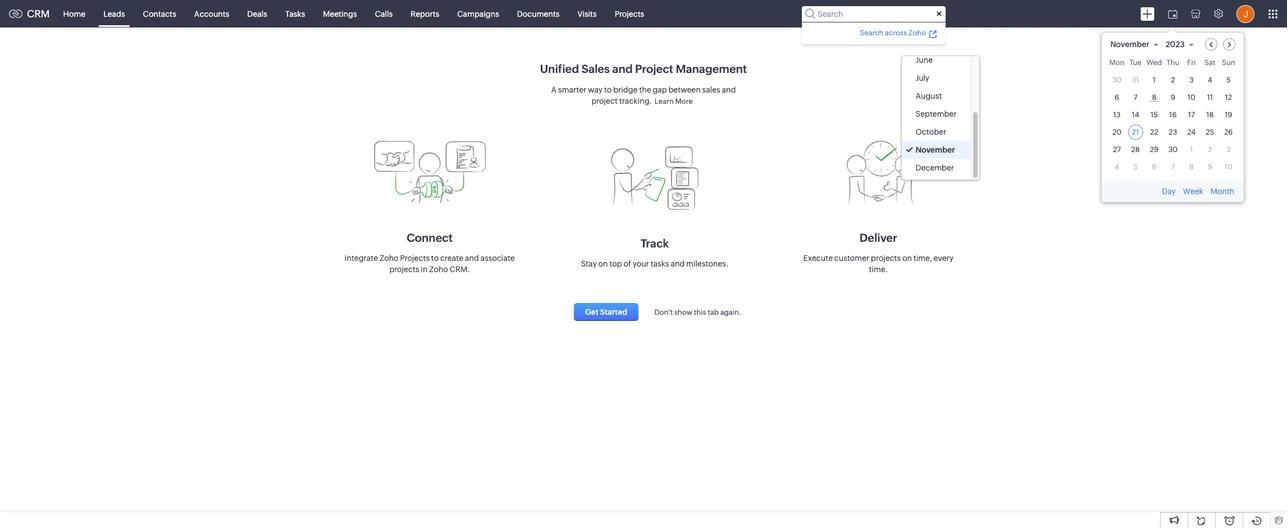 Task type: vqa. For each thing, say whether or not it's contained in the screenshot.
bottom 9
yes



Task type: describe. For each thing, give the bounding box(es) containing it.
projects link
[[606, 0, 654, 27]]

track
[[641, 237, 669, 250]]

projects inside execute customer projects on time, every time.
[[871, 254, 901, 263]]

home link
[[54, 0, 94, 27]]

tasks
[[285, 9, 305, 18]]

projects inside integrate zoho projects to create and associate projects in zoho crm.
[[400, 254, 430, 263]]

way
[[588, 85, 603, 94]]

smarter
[[558, 85, 587, 94]]

29
[[1150, 145, 1159, 154]]

contacts
[[143, 9, 176, 18]]

profile element
[[1230, 0, 1262, 27]]

0 vertical spatial 9
[[1171, 93, 1176, 101]]

26
[[1225, 128, 1233, 136]]

0 horizontal spatial 10
[[1188, 93, 1196, 101]]

calls
[[375, 9, 393, 18]]

integrate
[[345, 254, 378, 263]]

1 vertical spatial 4
[[1115, 163, 1120, 171]]

row containing 27
[[1110, 142, 1237, 157]]

0 horizontal spatial 3
[[1190, 76, 1194, 84]]

reports link
[[402, 0, 448, 27]]

sunday column header
[[1222, 58, 1237, 70]]

top
[[610, 259, 622, 268]]

time.
[[869, 265, 888, 274]]

0 horizontal spatial 1
[[1153, 76, 1156, 84]]

sat
[[1205, 58, 1216, 67]]

wed
[[1147, 58, 1163, 67]]

0 horizontal spatial zoho
[[380, 254, 399, 263]]

leads
[[103, 9, 125, 18]]

28
[[1132, 145, 1140, 154]]

in
[[421, 265, 428, 274]]

learn more
[[655, 97, 693, 106]]

November field
[[1110, 38, 1164, 50]]

and inside integrate zoho projects to create and associate projects in zoho crm.
[[465, 254, 479, 263]]

learn more link
[[652, 94, 696, 108]]

0 horizontal spatial on
[[599, 259, 608, 268]]

a
[[551, 85, 557, 94]]

create menu image
[[1141, 7, 1155, 21]]

get started link
[[574, 303, 639, 321]]

1 vertical spatial 10
[[1225, 163, 1233, 171]]

tuesday column header
[[1128, 58, 1144, 70]]

22
[[1151, 128, 1159, 136]]

monday column header
[[1110, 58, 1125, 70]]

tasks link
[[276, 0, 314, 27]]

july
[[916, 73, 930, 82]]

between
[[669, 85, 701, 94]]

create menu element
[[1134, 0, 1162, 27]]

leads link
[[94, 0, 134, 27]]

home
[[63, 9, 85, 18]]

unified
[[540, 62, 579, 75]]

september
[[916, 109, 957, 118]]

started
[[600, 308, 628, 317]]

on inside execute customer projects on time, every time.
[[903, 254, 912, 263]]

meetings link
[[314, 0, 366, 27]]

sun
[[1222, 58, 1236, 67]]

friday column header
[[1184, 58, 1200, 70]]

integrate zoho projects to create and associate projects in zoho crm.
[[345, 254, 515, 274]]

1 horizontal spatial 30
[[1169, 145, 1178, 154]]

1 vertical spatial 2
[[1209, 145, 1213, 154]]

stay
[[581, 259, 597, 268]]

crm link
[[9, 8, 50, 20]]

time,
[[914, 254, 932, 263]]

17
[[1189, 110, 1195, 119]]

search across zoho link
[[859, 27, 939, 38]]

wednesday column header
[[1147, 58, 1163, 70]]

mon tue wed thu
[[1110, 58, 1180, 67]]

row containing mon
[[1110, 58, 1237, 70]]

search across zoho
[[860, 28, 926, 37]]

execute customer projects on time, every time.
[[804, 254, 954, 274]]

documents link
[[508, 0, 569, 27]]

0 horizontal spatial 5
[[1134, 163, 1138, 171]]

to for connect
[[431, 254, 439, 263]]

get
[[585, 308, 599, 317]]

of
[[624, 259, 631, 268]]

this
[[694, 308, 707, 317]]

15
[[1151, 110, 1158, 119]]

june option
[[902, 51, 971, 69]]

projects inside integrate zoho projects to create and associate projects in zoho crm.
[[390, 265, 419, 274]]

to for unified sales and project management
[[604, 85, 612, 94]]

contacts link
[[134, 0, 185, 27]]

20
[[1113, 128, 1122, 136]]

create
[[441, 254, 464, 263]]

customer
[[835, 254, 870, 263]]

accounts
[[194, 9, 229, 18]]

18
[[1207, 110, 1214, 119]]

0 horizontal spatial 30
[[1113, 76, 1122, 84]]

13
[[1114, 110, 1121, 119]]

14
[[1132, 110, 1140, 119]]

1 vertical spatial 1
[[1191, 145, 1194, 154]]

deliver
[[860, 231, 898, 244]]

list box containing june
[[902, 51, 980, 179]]

and inside a smarter way to bridge the gap between sales and project tracking.
[[722, 85, 736, 94]]

don't show this tab again. link
[[643, 308, 742, 317]]

deals
[[247, 9, 267, 18]]

Search field
[[802, 6, 946, 22]]

row containing 13
[[1110, 107, 1237, 122]]

row containing 30
[[1110, 72, 1237, 87]]

12
[[1226, 93, 1233, 101]]

documents
[[517, 9, 560, 18]]

crm
[[27, 8, 50, 20]]

and up the bridge
[[613, 62, 633, 75]]

sales
[[582, 62, 610, 75]]

0 vertical spatial 7
[[1134, 93, 1138, 101]]



Task type: locate. For each thing, give the bounding box(es) containing it.
9
[[1171, 93, 1176, 101], [1208, 163, 1213, 171]]

4 down 27
[[1115, 163, 1120, 171]]

december
[[916, 163, 955, 172]]

0 vertical spatial 2
[[1171, 76, 1176, 84]]

0 horizontal spatial 8
[[1153, 93, 1157, 101]]

10
[[1188, 93, 1196, 101], [1225, 163, 1233, 171]]

6 up 13
[[1115, 93, 1120, 101]]

don't
[[655, 308, 673, 317]]

projects right visits link
[[615, 9, 645, 18]]

saturday column header
[[1203, 58, 1218, 70]]

1 horizontal spatial zoho
[[429, 265, 448, 274]]

to up project
[[604, 85, 612, 94]]

1 vertical spatial november
[[916, 145, 955, 154]]

row containing 4
[[1110, 159, 1237, 174]]

1 horizontal spatial november
[[1111, 40, 1150, 49]]

7 up day
[[1172, 163, 1175, 171]]

5 row from the top
[[1110, 124, 1237, 140]]

6
[[1115, 93, 1120, 101], [1152, 163, 1157, 171]]

1 down 24
[[1191, 145, 1194, 154]]

zoho
[[909, 28, 926, 37], [380, 254, 399, 263], [429, 265, 448, 274]]

19
[[1225, 110, 1233, 119]]

7
[[1134, 93, 1138, 101], [1172, 163, 1175, 171]]

thu
[[1167, 58, 1180, 67]]

1 row from the top
[[1110, 58, 1237, 70]]

2 down 25
[[1209, 145, 1213, 154]]

0 horizontal spatial projects
[[390, 265, 419, 274]]

0 vertical spatial 5
[[1227, 76, 1231, 84]]

1 vertical spatial 9
[[1208, 163, 1213, 171]]

profile image
[[1237, 5, 1255, 23]]

row containing 20
[[1110, 124, 1237, 140]]

zoho right the integrate
[[380, 254, 399, 263]]

0 vertical spatial projects
[[615, 9, 645, 18]]

21
[[1133, 128, 1140, 136]]

december option
[[902, 159, 971, 177]]

august
[[916, 91, 942, 100]]

0 vertical spatial 3
[[1190, 76, 1194, 84]]

the
[[639, 85, 651, 94]]

1 horizontal spatial projects
[[871, 254, 901, 263]]

list box
[[902, 51, 980, 179]]

september option
[[902, 105, 971, 123]]

get started
[[585, 308, 628, 317]]

2 row from the top
[[1110, 72, 1237, 87]]

across
[[885, 28, 907, 37]]

to left create
[[431, 254, 439, 263]]

30 down "monday" column header
[[1113, 76, 1122, 84]]

row
[[1110, 58, 1237, 70], [1110, 72, 1237, 87], [1110, 90, 1237, 105], [1110, 107, 1237, 122], [1110, 124, 1237, 140], [1110, 142, 1237, 157], [1110, 159, 1237, 174]]

1 horizontal spatial on
[[903, 254, 912, 263]]

reports
[[411, 9, 439, 18]]

projects up in
[[400, 254, 430, 263]]

25
[[1206, 128, 1215, 136]]

0 vertical spatial 30
[[1113, 76, 1122, 84]]

2 down thursday column header
[[1171, 76, 1176, 84]]

2 horizontal spatial zoho
[[909, 28, 926, 37]]

november inside field
[[1111, 40, 1150, 49]]

to inside a smarter way to bridge the gap between sales and project tracking.
[[604, 85, 612, 94]]

24
[[1188, 128, 1196, 136]]

thursday column header
[[1166, 58, 1181, 70]]

and right tasks
[[671, 259, 685, 268]]

4
[[1208, 76, 1213, 84], [1115, 163, 1120, 171]]

day link
[[1161, 187, 1177, 196]]

campaigns
[[457, 9, 499, 18]]

on left top
[[599, 259, 608, 268]]

deals link
[[238, 0, 276, 27]]

7 down 31
[[1134, 93, 1138, 101]]

7 row from the top
[[1110, 159, 1237, 174]]

0 horizontal spatial 2
[[1171, 76, 1176, 84]]

0 horizontal spatial 9
[[1171, 93, 1176, 101]]

31
[[1132, 76, 1140, 84]]

1 horizontal spatial 1
[[1191, 145, 1194, 154]]

2 vertical spatial zoho
[[429, 265, 448, 274]]

0 vertical spatial 6
[[1115, 93, 1120, 101]]

0 horizontal spatial 6
[[1115, 93, 1120, 101]]

gap
[[653, 85, 667, 94]]

16
[[1170, 110, 1177, 119]]

on
[[903, 254, 912, 263], [599, 259, 608, 268]]

1 horizontal spatial 3
[[1227, 145, 1231, 154]]

0 horizontal spatial projects
[[400, 254, 430, 263]]

projects left in
[[390, 265, 419, 274]]

0 vertical spatial 10
[[1188, 93, 1196, 101]]

calendar image
[[1169, 9, 1178, 18]]

august option
[[902, 87, 971, 105]]

october option
[[902, 123, 971, 141]]

0 vertical spatial 1
[[1153, 76, 1156, 84]]

1 vertical spatial zoho
[[380, 254, 399, 263]]

calls link
[[366, 0, 402, 27]]

on left time,
[[903, 254, 912, 263]]

more
[[676, 97, 693, 106]]

grid
[[1102, 56, 1245, 181]]

1 vertical spatial 7
[[1172, 163, 1175, 171]]

and up crm.
[[465, 254, 479, 263]]

8 up week link
[[1190, 163, 1194, 171]]

project
[[592, 97, 618, 106]]

23
[[1169, 128, 1178, 136]]

visits link
[[569, 0, 606, 27]]

campaigns link
[[448, 0, 508, 27]]

1 vertical spatial projects
[[390, 265, 419, 274]]

connect
[[407, 231, 453, 244]]

0 vertical spatial november
[[1111, 40, 1150, 49]]

0 horizontal spatial to
[[431, 254, 439, 263]]

day
[[1162, 187, 1176, 196]]

6 down 29
[[1152, 163, 1157, 171]]

1 horizontal spatial 8
[[1190, 163, 1194, 171]]

1 down wednesday column header
[[1153, 76, 1156, 84]]

0 horizontal spatial november
[[916, 145, 955, 154]]

management
[[676, 62, 747, 75]]

30 down 23
[[1169, 145, 1178, 154]]

6 row from the top
[[1110, 142, 1237, 157]]

november inside 'option'
[[916, 145, 955, 154]]

stay on top of your tasks and milestones.
[[581, 259, 729, 268]]

1 vertical spatial to
[[431, 254, 439, 263]]

show
[[675, 308, 693, 317]]

1 horizontal spatial to
[[604, 85, 612, 94]]

a smarter way to bridge the gap between sales and project tracking.
[[551, 85, 736, 106]]

2
[[1171, 76, 1176, 84], [1209, 145, 1213, 154]]

0 horizontal spatial 4
[[1115, 163, 1120, 171]]

project
[[635, 62, 674, 75]]

week
[[1184, 187, 1204, 196]]

9 up month
[[1208, 163, 1213, 171]]

november up 'december'
[[916, 145, 955, 154]]

3 down friday column header
[[1190, 76, 1194, 84]]

crm.
[[450, 265, 470, 274]]

2023
[[1166, 40, 1185, 49]]

2023 field
[[1166, 38, 1199, 50]]

1
[[1153, 76, 1156, 84], [1191, 145, 1194, 154]]

sales
[[703, 85, 721, 94]]

grid containing mon
[[1102, 56, 1245, 181]]

1 vertical spatial 3
[[1227, 145, 1231, 154]]

5
[[1227, 76, 1231, 84], [1134, 163, 1138, 171]]

1 horizontal spatial 2
[[1209, 145, 1213, 154]]

9 up the 16
[[1171, 93, 1176, 101]]

associate
[[481, 254, 515, 263]]

0 vertical spatial to
[[604, 85, 612, 94]]

accounts link
[[185, 0, 238, 27]]

month link
[[1210, 187, 1236, 196]]

4 down the saturday column header at the top of page
[[1208, 76, 1213, 84]]

learn
[[655, 97, 674, 106]]

november option
[[902, 141, 971, 159]]

1 vertical spatial 5
[[1134, 163, 1138, 171]]

4 row from the top
[[1110, 107, 1237, 122]]

to
[[604, 85, 612, 94], [431, 254, 439, 263]]

1 vertical spatial 8
[[1190, 163, 1194, 171]]

10 up month
[[1225, 163, 1233, 171]]

11
[[1208, 93, 1214, 101]]

projects inside 'link'
[[615, 9, 645, 18]]

27
[[1113, 145, 1121, 154]]

1 horizontal spatial 7
[[1172, 163, 1175, 171]]

0 vertical spatial 8
[[1153, 93, 1157, 101]]

week link
[[1182, 187, 1205, 196]]

row containing 6
[[1110, 90, 1237, 105]]

1 vertical spatial 30
[[1169, 145, 1178, 154]]

0 vertical spatial projects
[[871, 254, 901, 263]]

1 horizontal spatial projects
[[615, 9, 645, 18]]

0 vertical spatial 4
[[1208, 76, 1213, 84]]

1 horizontal spatial 9
[[1208, 163, 1213, 171]]

0 vertical spatial zoho
[[909, 28, 926, 37]]

1 vertical spatial projects
[[400, 254, 430, 263]]

tasks
[[651, 259, 669, 268]]

july option
[[902, 69, 971, 87]]

every
[[934, 254, 954, 263]]

tracking.
[[620, 97, 652, 106]]

fri
[[1188, 58, 1196, 67]]

1 vertical spatial 6
[[1152, 163, 1157, 171]]

10 up 17
[[1188, 93, 1196, 101]]

3 down 26
[[1227, 145, 1231, 154]]

your
[[633, 259, 649, 268]]

don't show this tab again.
[[655, 308, 742, 317]]

tab
[[708, 308, 719, 317]]

again.
[[721, 308, 742, 317]]

1 horizontal spatial 6
[[1152, 163, 1157, 171]]

3 row from the top
[[1110, 90, 1237, 105]]

visits
[[578, 9, 597, 18]]

1 horizontal spatial 4
[[1208, 76, 1213, 84]]

5 down sunday column header
[[1227, 76, 1231, 84]]

0 horizontal spatial 7
[[1134, 93, 1138, 101]]

unified sales and project management
[[540, 62, 747, 75]]

projects up time. at the right of page
[[871, 254, 901, 263]]

1 horizontal spatial 10
[[1225, 163, 1233, 171]]

1 horizontal spatial 5
[[1227, 76, 1231, 84]]

and right sales
[[722, 85, 736, 94]]

8 up 15 at right
[[1153, 93, 1157, 101]]

zoho right in
[[429, 265, 448, 274]]

november up tue at the top right of page
[[1111, 40, 1150, 49]]

to inside integrate zoho projects to create and associate projects in zoho crm.
[[431, 254, 439, 263]]

projects
[[615, 9, 645, 18], [400, 254, 430, 263]]

zoho right 'across'
[[909, 28, 926, 37]]

5 down 28
[[1134, 163, 1138, 171]]



